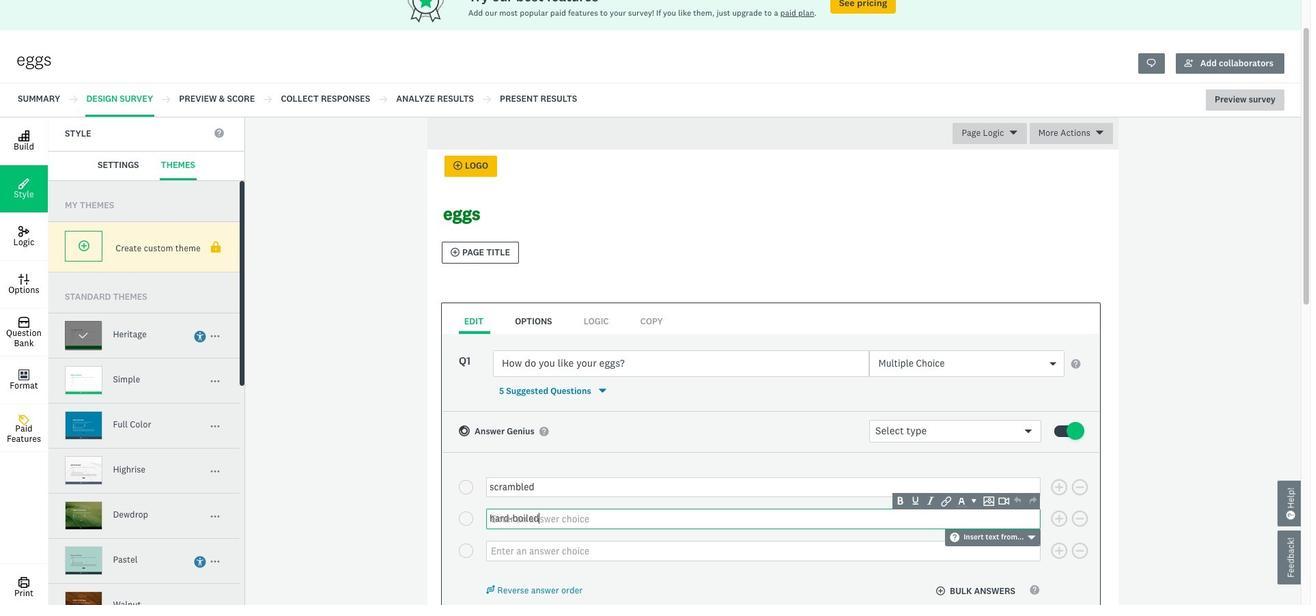 Task type: vqa. For each thing, say whether or not it's contained in the screenshot.
Alumni Contact Information Form image on the left bottom
no



Task type: locate. For each thing, give the bounding box(es) containing it.
rewards image
[[405, 0, 468, 25]]

None radio
[[459, 512, 473, 526], [459, 544, 473, 558], [459, 512, 473, 526], [459, 544, 473, 558]]

None radio
[[459, 480, 473, 494]]



